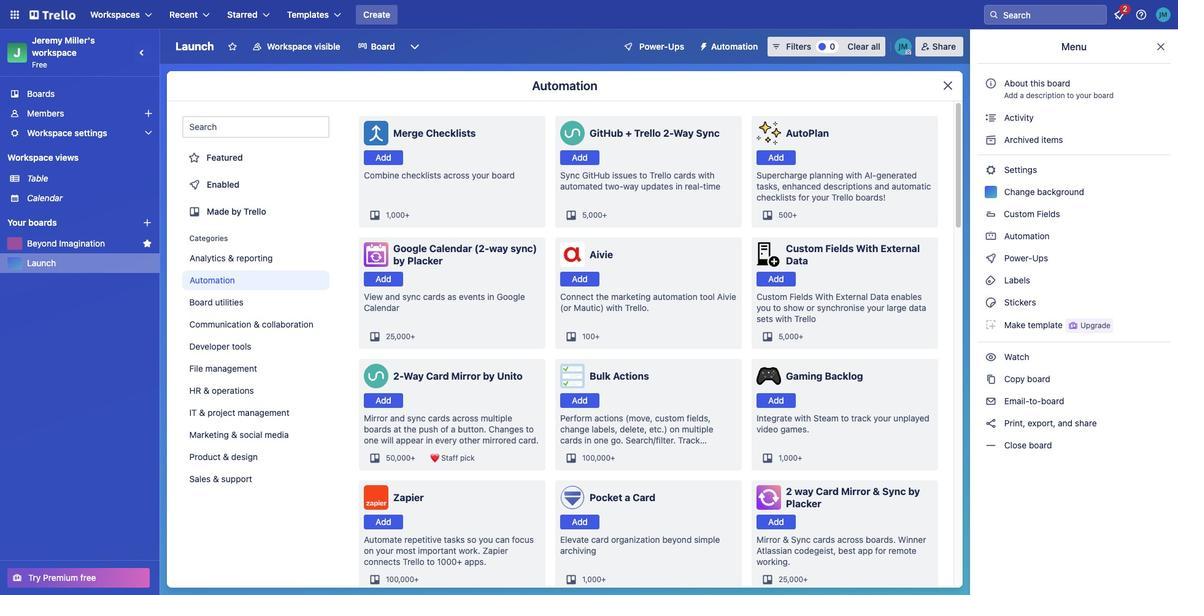 Task type: vqa. For each thing, say whether or not it's contained in the screenshot.


Task type: describe. For each thing, give the bounding box(es) containing it.
ai-
[[865, 170, 876, 180]]

data for custom fields with external data enables you to show or synchronise your large data sets with trello
[[870, 291, 889, 302]]

25,000 + for google calendar (2-way sync) by placker
[[386, 332, 415, 341]]

0 horizontal spatial jeremy miller (jeremymiller198) image
[[894, 38, 912, 55]]

fields for custom fields
[[1037, 209, 1060, 219]]

updates
[[641, 181, 673, 191]]

made
[[207, 206, 229, 217]]

track
[[851, 413, 871, 423]]

codegeist,
[[794, 545, 836, 556]]

enabled link
[[182, 172, 329, 197]]

and inside view and sync cards as events in google calendar
[[385, 291, 400, 302]]

1,000 for pocket a card
[[582, 575, 601, 584]]

print,
[[1004, 418, 1025, 428]]

launch link
[[27, 257, 152, 269]]

Search field
[[999, 6, 1106, 24]]

google calendar (2-way sync) by placker
[[393, 243, 537, 266]]

tool
[[700, 291, 715, 302]]

autoplan
[[786, 128, 829, 139]]

add for calendar
[[376, 274, 391, 284]]

sync for 2-way card mirror by unito
[[407, 413, 426, 423]]

0 vertical spatial way
[[673, 128, 694, 139]]

unplayed
[[893, 413, 929, 423]]

1 vertical spatial way
[[404, 371, 424, 382]]

1,000 for gaming backlog
[[779, 453, 798, 463]]

automation inside button
[[711, 41, 758, 52]]

1 horizontal spatial power-ups
[[1002, 253, 1050, 263]]

add for a
[[572, 517, 588, 527]]

views
[[55, 152, 79, 163]]

to inside integrate with steam to track your unplayed video games.
[[841, 413, 849, 423]]

file
[[190, 363, 203, 374]]

sm image for email-to-board
[[985, 395, 997, 407]]

add for way
[[768, 517, 784, 527]]

0 horizontal spatial zapier
[[393, 492, 424, 503]]

connect
[[560, 291, 594, 302]]

by inside the "2 way card mirror & sync by placker"
[[908, 486, 920, 497]]

beyond imagination
[[27, 238, 105, 248]]

other
[[459, 435, 480, 445]]

enables
[[891, 291, 922, 302]]

in inside perform actions (move, custom fields, change labels, delete, etc.) on multiple cards in one go. search/filter. track dependencies.
[[585, 435, 591, 445]]

cards for google calendar (2-way sync) by placker
[[423, 291, 445, 302]]

developer tools
[[190, 341, 252, 352]]

0 vertical spatial boards
[[28, 217, 57, 228]]

add button for 2-way card mirror by unito
[[364, 393, 403, 408]]

product
[[190, 452, 221, 462]]

custom fields
[[1004, 209, 1060, 219]]

your inside "automate repetitive tasks so you can focus on your most important work. zapier connects trello to 1000+ apps."
[[376, 545, 394, 556]]

0 vertical spatial across
[[443, 170, 470, 180]]

settings
[[1002, 164, 1037, 175]]

elevate card organization beyond simple archiving
[[560, 534, 720, 556]]

email-
[[1004, 396, 1029, 406]]

2 notifications image
[[1112, 7, 1126, 22]]

trello inside custom fields with external data enables you to show or synchronise your large data sets with trello
[[794, 314, 816, 324]]

upgrade
[[1080, 321, 1110, 330]]

tasks,
[[757, 181, 780, 191]]

descriptions
[[823, 181, 872, 191]]

sm image for make template
[[985, 318, 997, 331]]

archived items link
[[977, 130, 1171, 150]]

5,000 for github + trello 2-way sync
[[582, 210, 602, 220]]

0 vertical spatial 2-
[[663, 128, 673, 139]]

for for 2 way card mirror & sync by placker
[[875, 545, 886, 556]]

0 vertical spatial management
[[206, 363, 257, 374]]

+ for google calendar (2-way sync) by placker
[[410, 332, 415, 341]]

search/filter.
[[626, 435, 676, 445]]

sm image for copy board
[[985, 373, 997, 385]]

marketing & social media
[[190, 429, 289, 440]]

5,000 for custom fields with external data
[[779, 332, 799, 341]]

close board link
[[977, 436, 1171, 455]]

trello inside "link"
[[244, 206, 266, 217]]

add button for merge checklists
[[364, 150, 403, 165]]

board for board
[[371, 41, 395, 52]]

+ for 2 way card mirror & sync by placker
[[803, 575, 808, 584]]

actions
[[594, 413, 623, 423]]

add button for autoplan
[[757, 150, 796, 165]]

board for board utilities
[[190, 297, 213, 307]]

recent button
[[162, 5, 217, 25]]

in inside mirror and sync cards across multiple boards at the push of a button. changes to one will appear in every other mirrored card.
[[426, 435, 433, 445]]

back to home image
[[29, 5, 75, 25]]

with for custom fields with external data enables you to show or synchronise your large data sets with trello
[[815, 291, 833, 302]]

description
[[1026, 91, 1065, 100]]

focus
[[512, 534, 534, 545]]

calendar inside 'link'
[[27, 193, 63, 203]]

repetitive
[[404, 534, 441, 545]]

perform
[[560, 413, 592, 423]]

your inside custom fields with external data enables you to show or synchronise your large data sets with trello
[[867, 302, 884, 313]]

mirrored
[[482, 435, 516, 445]]

important
[[418, 545, 456, 556]]

the inside connect the marketing automation tool aivie (or mautic) with trello.
[[596, 291, 609, 302]]

a inside mirror and sync cards across multiple boards at the push of a button. changes to one will appear in every other mirrored card.
[[451, 424, 455, 434]]

to inside custom fields with external data enables you to show or synchronise your large data sets with trello
[[773, 302, 781, 313]]

activity link
[[977, 108, 1171, 128]]

add button for gaming backlog
[[757, 393, 796, 408]]

analytics & reporting
[[190, 253, 273, 263]]

free
[[80, 572, 96, 583]]

to inside about this board add a description to your board
[[1067, 91, 1074, 100]]

gaming
[[786, 371, 822, 382]]

& for sync
[[783, 534, 789, 545]]

add board image
[[142, 218, 152, 228]]

email-to-board link
[[977, 391, 1171, 411]]

atlassian
[[757, 545, 792, 556]]

Board name text field
[[169, 37, 220, 56]]

templates
[[287, 9, 329, 20]]

1 vertical spatial power-
[[1004, 253, 1032, 263]]

launch inside 'link'
[[27, 258, 56, 268]]

steam
[[813, 413, 839, 423]]

your inside integrate with steam to track your unplayed video games.
[[874, 413, 891, 423]]

all
[[871, 41, 880, 52]]

backlog
[[825, 371, 863, 382]]

it
[[190, 407, 197, 418]]

0 horizontal spatial 2-
[[393, 371, 404, 382]]

card
[[591, 534, 609, 545]]

google inside google calendar (2-way sync) by placker
[[393, 243, 427, 254]]

launch inside board name text field
[[175, 40, 214, 53]]

copy
[[1004, 374, 1025, 384]]

add button for zapier
[[364, 515, 403, 530]]

power-ups link
[[977, 248, 1171, 268]]

power- inside button
[[639, 41, 668, 52]]

beyond imagination link
[[27, 237, 137, 250]]

25,000 for 2 way card mirror & sync by placker
[[779, 575, 803, 584]]

with inside supercharge planning with ai-generated tasks, enhanced descriptions and automatic checklists for your trello boards!
[[846, 170, 862, 180]]

your boards with 2 items element
[[7, 215, 124, 230]]

real-
[[685, 181, 703, 191]]

add up the automate
[[376, 517, 391, 527]]

sm image for labels
[[985, 274, 997, 287]]

sm image for automation button
[[694, 37, 711, 54]]

merge
[[393, 128, 424, 139]]

delete,
[[620, 424, 647, 434]]

change background link
[[977, 182, 1171, 202]]

boards!
[[856, 192, 886, 202]]

with for custom fields with external data
[[856, 243, 878, 254]]

sm image for settings
[[985, 164, 997, 176]]

+ up issues
[[625, 128, 632, 139]]

it & project management
[[190, 407, 290, 418]]

board utilities
[[190, 297, 244, 307]]

developer
[[190, 341, 230, 352]]

templates button
[[280, 5, 349, 25]]

gaming backlog
[[786, 371, 863, 382]]

on inside "automate repetitive tasks so you can focus on your most important work. zapier connects trello to 1000+ apps."
[[364, 545, 374, 556]]

+ for merge checklists
[[405, 210, 410, 220]]

create
[[363, 9, 390, 20]]

copy board link
[[977, 369, 1171, 389]]

the inside mirror and sync cards across multiple boards at the push of a button. changes to one will appear in every other mirrored card.
[[404, 424, 416, 434]]

marketing
[[190, 429, 229, 440]]

across for 2
[[837, 534, 863, 545]]

0 vertical spatial checklists
[[402, 170, 441, 180]]

card for way
[[816, 486, 839, 497]]

and inside mirror and sync cards across multiple boards at the push of a button. changes to one will appear in every other mirrored card.
[[390, 413, 405, 423]]

by inside "link"
[[232, 206, 241, 217]]

& for social
[[231, 429, 237, 440]]

github + trello 2-way sync
[[590, 128, 720, 139]]

combine checklists across your board
[[364, 170, 515, 180]]

way inside the "2 way card mirror & sync by placker"
[[794, 486, 814, 497]]

your inside about this board add a description to your board
[[1076, 91, 1091, 100]]

track
[[678, 435, 700, 445]]

google inside view and sync cards as events in google calendar
[[497, 291, 525, 302]]

workspace for workspace views
[[7, 152, 53, 163]]

issues
[[612, 170, 637, 180]]

+ for github + trello 2-way sync
[[602, 210, 607, 220]]

premium
[[43, 572, 78, 583]]

clear
[[847, 41, 869, 52]]

boards
[[27, 88, 55, 99]]

way inside sync github issues to trello cards with automated two-way updates in real-time
[[623, 181, 639, 191]]

featured
[[207, 152, 243, 163]]

in inside sync github issues to trello cards with automated two-way updates in real-time
[[675, 181, 682, 191]]

your boards
[[7, 217, 57, 228]]

0 vertical spatial automation link
[[977, 226, 1171, 246]]

2
[[786, 486, 792, 497]]

actions
[[613, 371, 649, 382]]

marketing & social media link
[[182, 425, 329, 445]]

try premium free
[[28, 572, 96, 583]]

multiple inside perform actions (move, custom fields, change labels, delete, etc.) on multiple cards in one go. search/filter. track dependencies.
[[682, 424, 713, 434]]

power-ups inside button
[[639, 41, 684, 52]]

aivie inside connect the marketing automation tool aivie (or mautic) with trello.
[[717, 291, 736, 302]]

add button for aivie
[[560, 272, 599, 287]]

for for autoplan
[[798, 192, 809, 202]]

one inside perform actions (move, custom fields, change labels, delete, etc.) on multiple cards in one go. search/filter. track dependencies.
[[594, 435, 608, 445]]

to inside mirror and sync cards across multiple boards at the push of a button. changes to one will appear in every other mirrored card.
[[526, 424, 534, 434]]

add for fields
[[768, 274, 784, 284]]

sets
[[757, 314, 773, 324]]

a inside about this board add a description to your board
[[1020, 91, 1024, 100]]

sm image for power-ups
[[985, 252, 997, 264]]

+ for gaming backlog
[[798, 453, 802, 463]]

project
[[208, 407, 236, 418]]

export,
[[1028, 418, 1056, 428]]

add for backlog
[[768, 395, 784, 406]]

hr & operations
[[190, 385, 254, 396]]

add button for pocket a card
[[560, 515, 599, 530]]

zapier inside "automate repetitive tasks so you can focus on your most important work. zapier connects trello to 1000+ apps."
[[483, 545, 508, 556]]

add up supercharge
[[768, 152, 784, 163]]

external for custom fields with external data enables you to show or synchronise your large data sets with trello
[[836, 291, 868, 302]]

mirror inside the "2 way card mirror & sync by placker"
[[841, 486, 870, 497]]

search image
[[989, 10, 999, 20]]

sm image for automation
[[985, 230, 997, 242]]

boards link
[[0, 84, 160, 104]]

sm image for stickers link
[[985, 296, 997, 309]]

analytics
[[190, 253, 226, 263]]

collaboration
[[262, 319, 314, 329]]

card for way
[[426, 371, 449, 382]]

(move,
[[626, 413, 653, 423]]

100,000 for bulk actions
[[582, 453, 610, 463]]

& for design
[[223, 452, 229, 462]]

placker inside the "2 way card mirror & sync by placker"
[[786, 498, 821, 509]]

automation button
[[694, 37, 765, 56]]

trello inside "automate repetitive tasks so you can focus on your most important work. zapier connects trello to 1000+ apps."
[[403, 556, 424, 567]]



Task type: locate. For each thing, give the bounding box(es) containing it.
sm image inside copy board link
[[985, 373, 997, 385]]

& up boards.
[[873, 486, 880, 497]]

add button up at
[[364, 393, 403, 408]]

games.
[[780, 424, 809, 434]]

starred icon image
[[142, 239, 152, 248]]

on
[[670, 424, 680, 434], [364, 545, 374, 556]]

automatic
[[892, 181, 931, 191]]

card.
[[519, 435, 539, 445]]

workspace visible button
[[245, 37, 348, 56]]

100,000 + for zapier
[[386, 575, 419, 584]]

to up updates on the top
[[639, 170, 647, 180]]

2 one from the left
[[594, 435, 608, 445]]

dependencies.
[[560, 446, 618, 456]]

utilities
[[215, 297, 244, 307]]

1 horizontal spatial checklists
[[757, 192, 796, 202]]

a down about
[[1020, 91, 1024, 100]]

0 vertical spatial aivie
[[590, 249, 613, 260]]

multiple inside mirror and sync cards across multiple boards at the push of a button. changes to one will appear in every other mirrored card.
[[481, 413, 512, 423]]

+ down codegeist,
[[803, 575, 808, 584]]

perform actions (move, custom fields, change labels, delete, etc.) on multiple cards in one go. search/filter. track dependencies.
[[560, 413, 713, 456]]

large
[[887, 302, 906, 313]]

sm image left stickers
[[985, 296, 997, 309]]

customize views image
[[409, 40, 421, 53]]

board
[[1047, 78, 1070, 88], [1093, 91, 1114, 100], [492, 170, 515, 180], [1027, 374, 1050, 384], [1041, 396, 1064, 406], [1029, 440, 1052, 450]]

cards for 2-way card mirror by unito
[[428, 413, 450, 423]]

add button up integrate
[[757, 393, 796, 408]]

25,000 for google calendar (2-way sync) by placker
[[386, 332, 410, 341]]

analytics & reporting link
[[182, 248, 329, 268]]

25,000 down view and sync cards as events in google calendar
[[386, 332, 410, 341]]

working.
[[757, 556, 790, 567]]

100,000 for zapier
[[386, 575, 414, 584]]

25,000
[[386, 332, 410, 341], [779, 575, 803, 584]]

checklists inside supercharge planning with ai-generated tasks, enhanced descriptions and automatic checklists for your trello boards!
[[757, 192, 796, 202]]

1 vertical spatial fields
[[825, 243, 854, 254]]

1 horizontal spatial power-
[[1004, 253, 1032, 263]]

board
[[371, 41, 395, 52], [190, 297, 213, 307]]

1 sm image from the top
[[985, 112, 997, 124]]

on inside perform actions (move, custom fields, change labels, delete, etc.) on multiple cards in one go. search/filter. track dependencies.
[[670, 424, 680, 434]]

0 vertical spatial fields
[[1037, 209, 1060, 219]]

0 vertical spatial google
[[393, 243, 427, 254]]

1 horizontal spatial a
[[625, 492, 630, 503]]

mirror up atlassian
[[757, 534, 780, 545]]

mirror up will
[[364, 413, 388, 423]]

+ down appear
[[411, 453, 415, 463]]

9 sm image from the top
[[985, 373, 997, 385]]

and left share
[[1058, 418, 1073, 428]]

fields for custom fields with external data enables you to show or synchronise your large data sets with trello
[[790, 291, 813, 302]]

0 vertical spatial calendar
[[27, 193, 63, 203]]

your down checklists
[[472, 170, 489, 180]]

trello
[[634, 128, 661, 139], [650, 170, 671, 180], [832, 192, 853, 202], [244, 206, 266, 217], [794, 314, 816, 324], [403, 556, 424, 567]]

multiple
[[481, 413, 512, 423], [682, 424, 713, 434]]

workspace navigation collapse icon image
[[134, 44, 151, 61]]

your up activity link
[[1076, 91, 1091, 100]]

1 vertical spatial with
[[815, 291, 833, 302]]

sm image for watch
[[985, 351, 997, 363]]

as
[[447, 291, 457, 302]]

one inside mirror and sync cards across multiple boards at the push of a button. changes to one will appear in every other mirrored card.
[[364, 435, 379, 445]]

with up synchronise
[[815, 291, 833, 302]]

1 horizontal spatial card
[[633, 492, 655, 503]]

5 sm image from the top
[[985, 252, 997, 264]]

management up "operations"
[[206, 363, 257, 374]]

aivie
[[590, 249, 613, 260], [717, 291, 736, 302]]

0 horizontal spatial launch
[[27, 258, 56, 268]]

+ for autoplan
[[792, 210, 797, 220]]

1 vertical spatial you
[[479, 534, 493, 545]]

sm image for close board
[[985, 439, 997, 452]]

1,000 + for merge checklists
[[386, 210, 410, 220]]

for inside mirror & sync cards across boards. winner atlassian codegeist, best app for remote working.
[[875, 545, 886, 556]]

with inside integrate with steam to track your unplayed video games.
[[794, 413, 811, 423]]

1 vertical spatial sync
[[407, 413, 426, 423]]

print, export, and share link
[[977, 414, 1171, 433]]

2 vertical spatial way
[[794, 486, 814, 497]]

add button up the combine
[[364, 150, 403, 165]]

this member is an admin of this board. image
[[905, 50, 911, 55]]

1 horizontal spatial sm image
[[985, 296, 997, 309]]

1 horizontal spatial 25,000 +
[[779, 575, 808, 584]]

calendar inside view and sync cards as events in google calendar
[[364, 302, 399, 313]]

launch
[[175, 40, 214, 53], [27, 258, 56, 268]]

mirror
[[451, 371, 481, 382], [364, 413, 388, 423], [841, 486, 870, 497], [757, 534, 780, 545]]

cards up codegeist,
[[813, 534, 835, 545]]

add up integrate
[[768, 395, 784, 406]]

communication & collaboration link
[[182, 315, 329, 334]]

workspace inside dropdown button
[[27, 128, 72, 138]]

0 horizontal spatial aivie
[[590, 249, 613, 260]]

best
[[838, 545, 856, 556]]

data down 500 +
[[786, 255, 808, 266]]

with inside custom fields with external data enables you to show or synchronise your large data sets with trello
[[815, 291, 833, 302]]

sales
[[190, 474, 211, 484]]

card inside the "2 way card mirror & sync by placker"
[[816, 486, 839, 497]]

custom for custom fields
[[1004, 209, 1034, 219]]

2 vertical spatial custom
[[757, 291, 787, 302]]

card for a
[[633, 492, 655, 503]]

+ for zapier
[[414, 575, 419, 584]]

sync inside mirror & sync cards across boards. winner atlassian codegeist, best app for remote working.
[[791, 534, 811, 545]]

& for project
[[199, 407, 205, 418]]

sync inside mirror and sync cards across multiple boards at the push of a button. changes to one will appear in every other mirrored card.
[[407, 413, 426, 423]]

add button up atlassian
[[757, 515, 796, 530]]

across for 2-
[[452, 413, 478, 423]]

sync inside sync github issues to trello cards with automated two-way updates in real-time
[[560, 170, 580, 180]]

the up appear
[[404, 424, 416, 434]]

0 horizontal spatial you
[[479, 534, 493, 545]]

app
[[858, 545, 873, 556]]

1 horizontal spatial with
[[856, 243, 878, 254]]

0 horizontal spatial 25,000
[[386, 332, 410, 341]]

launch down recent "popup button"
[[175, 40, 214, 53]]

& left "design"
[[223, 452, 229, 462]]

add for checklists
[[376, 152, 391, 163]]

0 vertical spatial 100,000 +
[[582, 453, 615, 463]]

+ down go.
[[610, 453, 615, 463]]

star or unstar board image
[[228, 42, 237, 52]]

50,000 +
[[386, 453, 415, 463]]

100,000 + down connects
[[386, 575, 419, 584]]

0 vertical spatial 5,000
[[582, 210, 602, 220]]

with down boards!
[[856, 243, 878, 254]]

share
[[1075, 418, 1097, 428]]

a right pocket
[[625, 492, 630, 503]]

automation link
[[977, 226, 1171, 246], [182, 271, 329, 290]]

fields up show
[[790, 291, 813, 302]]

1 horizontal spatial aivie
[[717, 291, 736, 302]]

tools
[[232, 341, 252, 352]]

7 sm image from the top
[[985, 318, 997, 331]]

labels link
[[977, 271, 1171, 290]]

view
[[364, 291, 383, 302]]

sm image inside stickers link
[[985, 296, 997, 309]]

your right track
[[874, 413, 891, 423]]

1 horizontal spatial data
[[870, 291, 889, 302]]

miller's
[[65, 35, 95, 45]]

0 horizontal spatial ups
[[668, 41, 684, 52]]

add up atlassian
[[768, 517, 784, 527]]

0 vertical spatial multiple
[[481, 413, 512, 423]]

+ down two- on the top of the page
[[602, 210, 607, 220]]

custom up sets
[[757, 291, 787, 302]]

1 vertical spatial across
[[452, 413, 478, 423]]

& right hr
[[204, 385, 210, 396]]

share
[[932, 41, 956, 52]]

mirror and sync cards across multiple boards at the push of a button. changes to one will appear in every other mirrored card.
[[364, 413, 539, 445]]

1,000 + for pocket a card
[[582, 575, 606, 584]]

in up 'dependencies.'
[[585, 435, 591, 445]]

workspace inside "button"
[[267, 41, 312, 52]]

5,000 + for custom fields with external data
[[779, 332, 803, 341]]

8 sm image from the top
[[985, 351, 997, 363]]

to up activity link
[[1067, 91, 1074, 100]]

1 vertical spatial 25,000 +
[[779, 575, 808, 584]]

0 vertical spatial the
[[596, 291, 609, 302]]

0 horizontal spatial 25,000 +
[[386, 332, 415, 341]]

data for custom fields with external data
[[786, 255, 808, 266]]

1,000 + down the combine
[[386, 210, 410, 220]]

sm image inside the labels link
[[985, 274, 997, 287]]

12 sm image from the top
[[985, 439, 997, 452]]

custom fields with external data enables you to show or synchronise your large data sets with trello
[[757, 291, 926, 324]]

sm image inside settings "link"
[[985, 164, 997, 176]]

1 vertical spatial management
[[238, 407, 290, 418]]

open information menu image
[[1135, 9, 1147, 21]]

cards inside mirror & sync cards across boards. winner atlassian codegeist, best app for remote working.
[[813, 534, 835, 545]]

add for actions
[[572, 395, 588, 406]]

sync up codegeist,
[[791, 534, 811, 545]]

one left will
[[364, 435, 379, 445]]

on up connects
[[364, 545, 374, 556]]

workspace
[[267, 41, 312, 52], [27, 128, 72, 138], [7, 152, 53, 163]]

sm image inside power-ups link
[[985, 252, 997, 264]]

fields for custom fields with external data
[[825, 243, 854, 254]]

6 sm image from the top
[[985, 274, 997, 287]]

you inside custom fields with external data enables you to show or synchronise your large data sets with trello
[[757, 302, 771, 313]]

1 horizontal spatial you
[[757, 302, 771, 313]]

0 vertical spatial github
[[590, 128, 623, 139]]

to down important
[[427, 556, 435, 567]]

add button for 2 way card mirror & sync by placker
[[757, 515, 796, 530]]

way left sync)
[[489, 243, 508, 254]]

try
[[28, 572, 41, 583]]

0 horizontal spatial for
[[798, 192, 809, 202]]

sm image inside automation button
[[694, 37, 711, 54]]

1 vertical spatial external
[[836, 291, 868, 302]]

0 vertical spatial sm image
[[694, 37, 711, 54]]

sm image inside close board link
[[985, 439, 997, 452]]

sm image for archived items
[[985, 134, 997, 146]]

0 vertical spatial a
[[1020, 91, 1024, 100]]

cards inside sync github issues to trello cards with automated two-way updates in real-time
[[674, 170, 696, 180]]

about
[[1004, 78, 1028, 88]]

0 vertical spatial external
[[881, 243, 920, 254]]

1 vertical spatial sm image
[[985, 296, 997, 309]]

for down enhanced
[[798, 192, 809, 202]]

+ for custom fields with external data
[[799, 332, 803, 341]]

11 sm image from the top
[[985, 417, 997, 429]]

0 horizontal spatial placker
[[407, 255, 443, 266]]

0 horizontal spatial with
[[815, 291, 833, 302]]

bulk
[[590, 371, 611, 382]]

& for operations
[[204, 385, 210, 396]]

1 vertical spatial github
[[582, 170, 610, 180]]

1 horizontal spatial 1,000 +
[[582, 575, 606, 584]]

mirror inside mirror and sync cards across multiple boards at the push of a button. changes to one will appear in every other mirrored card.
[[364, 413, 388, 423]]

with up descriptions at the right top of page
[[846, 170, 862, 180]]

sm image inside print, export, and share link
[[985, 417, 997, 429]]

way right 2
[[794, 486, 814, 497]]

support
[[222, 474, 252, 484]]

ups up the labels link
[[1032, 253, 1048, 263]]

with up the time
[[698, 170, 715, 180]]

1 vertical spatial 5,000 +
[[779, 332, 803, 341]]

0 horizontal spatial a
[[451, 424, 455, 434]]

the
[[596, 291, 609, 302], [404, 424, 416, 434]]

custom inside button
[[1004, 209, 1034, 219]]

primary element
[[0, 0, 1178, 29]]

sync up automated
[[560, 170, 580, 180]]

sm image
[[985, 112, 997, 124], [985, 134, 997, 146], [985, 164, 997, 176], [985, 230, 997, 242], [985, 252, 997, 264], [985, 274, 997, 287], [985, 318, 997, 331], [985, 351, 997, 363], [985, 373, 997, 385], [985, 395, 997, 407], [985, 417, 997, 429], [985, 439, 997, 452]]

+ down games.
[[798, 453, 802, 463]]

Search text field
[[182, 116, 329, 138]]

custom for custom fields with external data enables you to show or synchronise your large data sets with trello
[[757, 291, 787, 302]]

sync up the time
[[696, 128, 720, 139]]

2 vertical spatial workspace
[[7, 152, 53, 163]]

calendar down table
[[27, 193, 63, 203]]

0 vertical spatial 25,000 +
[[386, 332, 415, 341]]

multiple down fields,
[[682, 424, 713, 434]]

2- up updates on the top
[[663, 128, 673, 139]]

0 horizontal spatial card
[[426, 371, 449, 382]]

0 horizontal spatial 1,000 +
[[386, 210, 410, 220]]

0 vertical spatial placker
[[407, 255, 443, 266]]

board left 'customize views' icon
[[371, 41, 395, 52]]

trello up issues
[[634, 128, 661, 139]]

1 horizontal spatial google
[[497, 291, 525, 302]]

pocket
[[590, 492, 622, 503]]

way inside google calendar (2-way sync) by placker
[[489, 243, 508, 254]]

to inside sync github issues to trello cards with automated two-way updates in real-time
[[639, 170, 647, 180]]

across inside mirror & sync cards across boards. winner atlassian codegeist, best app for remote working.
[[837, 534, 863, 545]]

external up synchronise
[[836, 291, 868, 302]]

across inside mirror and sync cards across multiple boards at the push of a button. changes to one will appear in every other mirrored card.
[[452, 413, 478, 423]]

mirror left unito
[[451, 371, 481, 382]]

0 horizontal spatial data
[[786, 255, 808, 266]]

& inside the "2 way card mirror & sync by placker"
[[873, 486, 880, 497]]

1 vertical spatial custom
[[786, 243, 823, 254]]

jeremy miller (jeremymiller198) image inside primary element
[[1156, 7, 1171, 22]]

external
[[881, 243, 920, 254], [836, 291, 868, 302]]

1 horizontal spatial external
[[881, 243, 920, 254]]

filters
[[786, 41, 811, 52]]

1 vertical spatial automation link
[[182, 271, 329, 290]]

2 horizontal spatial way
[[794, 486, 814, 497]]

external inside custom fields with external data
[[881, 243, 920, 254]]

1 horizontal spatial fields
[[825, 243, 854, 254]]

custom for custom fields with external data
[[786, 243, 823, 254]]

you inside "automate repetitive tasks so you can focus on your most important work. zapier connects trello to 1000+ apps."
[[479, 534, 493, 545]]

sm image inside archived items link
[[985, 134, 997, 146]]

workspace for workspace settings
[[27, 128, 72, 138]]

0 vertical spatial for
[[798, 192, 809, 202]]

add button for github + trello 2-way sync
[[560, 150, 599, 165]]

events
[[459, 291, 485, 302]]

try premium free button
[[7, 568, 150, 588]]

1 one from the left
[[364, 435, 379, 445]]

placker up view and sync cards as events in google calendar
[[407, 255, 443, 266]]

+ down show
[[799, 332, 803, 341]]

with inside custom fields with external data
[[856, 243, 878, 254]]

& for reporting
[[228, 253, 234, 263]]

1 horizontal spatial 5,000
[[779, 332, 799, 341]]

across up button.
[[452, 413, 478, 423]]

in inside view and sync cards as events in google calendar
[[487, 291, 494, 302]]

sm image inside activity link
[[985, 112, 997, 124]]

your down the automate
[[376, 545, 394, 556]]

+ down card
[[601, 575, 606, 584]]

add up connect
[[572, 274, 588, 284]]

and up at
[[390, 413, 405, 423]]

1 vertical spatial 2-
[[393, 371, 404, 382]]

+ down most
[[414, 575, 419, 584]]

upgrade button
[[1066, 318, 1113, 333]]

workspace down members
[[27, 128, 72, 138]]

fields inside custom fields with external data
[[825, 243, 854, 254]]

1,000 +
[[386, 210, 410, 220], [779, 453, 802, 463], [582, 575, 606, 584]]

boards.
[[866, 534, 896, 545]]

placker inside google calendar (2-way sync) by placker
[[407, 255, 443, 266]]

unito
[[497, 371, 523, 382]]

& right analytics
[[228, 253, 234, 263]]

add button up view
[[364, 272, 403, 287]]

25,000 +
[[386, 332, 415, 341], [779, 575, 808, 584]]

1 horizontal spatial launch
[[175, 40, 214, 53]]

❤️ staff pick
[[430, 453, 475, 463]]

0 vertical spatial 1,000 +
[[386, 210, 410, 220]]

sync
[[402, 291, 421, 302], [407, 413, 426, 423]]

add for way
[[376, 395, 391, 406]]

integrate
[[757, 413, 792, 423]]

sm image inside email-to-board link
[[985, 395, 997, 407]]

cards inside view and sync cards as events in google calendar
[[423, 291, 445, 302]]

trello down most
[[403, 556, 424, 567]]

1 vertical spatial google
[[497, 291, 525, 302]]

100
[[582, 332, 595, 341]]

1 vertical spatial for
[[875, 545, 886, 556]]

and inside supercharge planning with ai-generated tasks, enhanced descriptions and automatic checklists for your trello boards!
[[875, 181, 889, 191]]

mirror inside mirror & sync cards across boards. winner atlassian codegeist, best app for remote working.
[[757, 534, 780, 545]]

& for collaboration
[[254, 319, 260, 329]]

sync github issues to trello cards with automated two-way updates in real-time
[[560, 170, 720, 191]]

0 vertical spatial 25,000
[[386, 332, 410, 341]]

1 vertical spatial 100,000 +
[[386, 575, 419, 584]]

& right sales at the bottom
[[213, 474, 219, 484]]

data inside custom fields with external data enables you to show or synchronise your large data sets with trello
[[870, 291, 889, 302]]

3 sm image from the top
[[985, 164, 997, 176]]

cards up of
[[428, 413, 450, 423]]

25,000 + for 2 way card mirror & sync by placker
[[779, 575, 808, 584]]

automate repetitive tasks so you can focus on your most important work. zapier connects trello to 1000+ apps.
[[364, 534, 534, 567]]

workspace for workspace visible
[[267, 41, 312, 52]]

jeremy miller (jeremymiller198) image
[[1156, 7, 1171, 22], [894, 38, 912, 55]]

sync right view
[[402, 291, 421, 302]]

1 horizontal spatial one
[[594, 435, 608, 445]]

reporting
[[236, 253, 273, 263]]

2 vertical spatial 1,000 +
[[582, 575, 606, 584]]

0 horizontal spatial power-ups
[[639, 41, 684, 52]]

+ down mautic)
[[595, 332, 600, 341]]

boards inside mirror and sync cards across multiple boards at the push of a button. changes to one will appear in every other mirrored card.
[[364, 424, 391, 434]]

add up the combine
[[376, 152, 391, 163]]

1 vertical spatial power-ups
[[1002, 253, 1050, 263]]

trello down descriptions at the right top of page
[[832, 192, 853, 202]]

communication
[[190, 319, 252, 329]]

your inside supercharge planning with ai-generated tasks, enhanced descriptions and automatic checklists for your trello boards!
[[812, 192, 829, 202]]

ups inside button
[[668, 41, 684, 52]]

management down hr & operations link
[[238, 407, 290, 418]]

fields inside the custom fields button
[[1037, 209, 1060, 219]]

0 vertical spatial you
[[757, 302, 771, 313]]

0 horizontal spatial 100,000 +
[[386, 575, 419, 584]]

starred
[[227, 9, 258, 20]]

calendar inside google calendar (2-way sync) by placker
[[429, 243, 472, 254]]

0 vertical spatial on
[[670, 424, 680, 434]]

+ down enhanced
[[792, 210, 797, 220]]

add
[[1004, 91, 1018, 100], [376, 152, 391, 163], [572, 152, 588, 163], [768, 152, 784, 163], [376, 274, 391, 284], [572, 274, 588, 284], [768, 274, 784, 284], [376, 395, 391, 406], [572, 395, 588, 406], [768, 395, 784, 406], [376, 517, 391, 527], [572, 517, 588, 527], [768, 517, 784, 527]]

jeremy miller's workspace free
[[32, 35, 97, 69]]

to inside "automate repetitive tasks so you can focus on your most important work. zapier connects trello to 1000+ apps."
[[427, 556, 435, 567]]

1 vertical spatial on
[[364, 545, 374, 556]]

to left track
[[841, 413, 849, 423]]

custom inside custom fields with external data enables you to show or synchronise your large data sets with trello
[[757, 291, 787, 302]]

sm image inside watch link
[[985, 351, 997, 363]]

calendar down view
[[364, 302, 399, 313]]

and right view
[[385, 291, 400, 302]]

made by trello
[[207, 206, 266, 217]]

boards up beyond
[[28, 217, 57, 228]]

100,000 + for bulk actions
[[582, 453, 615, 463]]

sync up push
[[407, 413, 426, 423]]

custom down change
[[1004, 209, 1034, 219]]

view and sync cards as events in google calendar
[[364, 291, 525, 313]]

recent
[[169, 9, 198, 20]]

0 horizontal spatial boards
[[28, 217, 57, 228]]

way
[[673, 128, 694, 139], [404, 371, 424, 382]]

1 vertical spatial 25,000
[[779, 575, 803, 584]]

sm image inside 'automation' link
[[985, 230, 997, 242]]

0 horizontal spatial external
[[836, 291, 868, 302]]

4 sm image from the top
[[985, 230, 997, 242]]

2 sm image from the top
[[985, 134, 997, 146]]

2 vertical spatial 1,000
[[582, 575, 601, 584]]

add for +
[[572, 152, 588, 163]]

sm image for print, export, and share
[[985, 417, 997, 429]]

to up card.
[[526, 424, 534, 434]]

sync inside view and sync cards as events in google calendar
[[402, 291, 421, 302]]

0 horizontal spatial checklists
[[402, 170, 441, 180]]

automation
[[711, 41, 758, 52], [532, 79, 597, 93], [1002, 231, 1050, 241], [190, 275, 235, 285]]

sync for google calendar (2-way sync) by placker
[[402, 291, 421, 302]]

jeremy miller's workspace link
[[32, 35, 97, 58]]

archiving
[[560, 545, 596, 556]]

1 vertical spatial ups
[[1032, 253, 1048, 263]]

with inside connect the marketing automation tool aivie (or mautic) with trello.
[[606, 302, 623, 313]]

cards for 2 way card mirror & sync by placker
[[813, 534, 835, 545]]

synchronise
[[817, 302, 865, 313]]

github inside sync github issues to trello cards with automated two-way updates in real-time
[[582, 170, 610, 180]]

to
[[1067, 91, 1074, 100], [639, 170, 647, 180], [773, 302, 781, 313], [841, 413, 849, 423], [526, 424, 534, 434], [427, 556, 435, 567]]

10 sm image from the top
[[985, 395, 997, 407]]

trello inside supercharge planning with ai-generated tasks, enhanced descriptions and automatic checklists for your trello boards!
[[832, 192, 853, 202]]

external for custom fields with external data
[[881, 243, 920, 254]]

0 vertical spatial 5,000 +
[[582, 210, 607, 220]]

+ for aivie
[[595, 332, 600, 341]]

+ for bulk actions
[[610, 453, 615, 463]]

1,000 down the archiving
[[582, 575, 601, 584]]

trello inside sync github issues to trello cards with automated two-way updates in real-time
[[650, 170, 671, 180]]

pocket a card
[[590, 492, 655, 503]]

+ for pocket a card
[[601, 575, 606, 584]]

add button for custom fields with external data
[[757, 272, 796, 287]]

cards inside perform actions (move, custom fields, change labels, delete, etc.) on multiple cards in one go. search/filter. track dependencies.
[[560, 435, 582, 445]]

bulk actions
[[590, 371, 649, 382]]

1 horizontal spatial way
[[673, 128, 694, 139]]

1,000 down games.
[[779, 453, 798, 463]]

1 horizontal spatial board
[[371, 41, 395, 52]]

+
[[625, 128, 632, 139], [405, 210, 410, 220], [602, 210, 607, 220], [792, 210, 797, 220], [410, 332, 415, 341], [595, 332, 600, 341], [799, 332, 803, 341], [411, 453, 415, 463], [610, 453, 615, 463], [798, 453, 802, 463], [414, 575, 419, 584], [601, 575, 606, 584], [803, 575, 808, 584]]

2 vertical spatial a
[[625, 492, 630, 503]]

aivie up connect
[[590, 249, 613, 260]]

card right 2
[[816, 486, 839, 497]]

for inside supercharge planning with ai-generated tasks, enhanced descriptions and automatic checklists for your trello boards!
[[798, 192, 809, 202]]

0 horizontal spatial automation link
[[182, 271, 329, 290]]

custom inside custom fields with external data
[[786, 243, 823, 254]]

sm image for activity
[[985, 112, 997, 124]]

sm image
[[694, 37, 711, 54], [985, 296, 997, 309]]

5,000 + for github + trello 2-way sync
[[582, 210, 607, 220]]

your left large
[[867, 302, 884, 313]]

and up boards!
[[875, 181, 889, 191]]

your down enhanced
[[812, 192, 829, 202]]

1,000 + for gaming backlog
[[779, 453, 802, 463]]

by inside google calendar (2-way sync) by placker
[[393, 255, 405, 266]]

1 horizontal spatial ups
[[1032, 253, 1048, 263]]

sales & support link
[[182, 469, 329, 489]]

fields inside custom fields with external data enables you to show or synchronise your large data sets with trello
[[790, 291, 813, 302]]

add button for bulk actions
[[560, 393, 599, 408]]

add down about
[[1004, 91, 1018, 100]]

will
[[381, 435, 394, 445]]

and inside print, export, and share link
[[1058, 418, 1073, 428]]

with inside sync github issues to trello cards with automated two-way updates in real-time
[[698, 170, 715, 180]]

github up issues
[[590, 128, 623, 139]]

card up of
[[426, 371, 449, 382]]

jeremy miller (jeremymiller198) image right open information menu image
[[1156, 7, 1171, 22]]

sync inside the "2 way card mirror & sync by placker"
[[882, 486, 906, 497]]

add inside about this board add a description to your board
[[1004, 91, 1018, 100]]

2 vertical spatial fields
[[790, 291, 813, 302]]

combine
[[364, 170, 399, 180]]

by
[[232, 206, 241, 217], [393, 255, 405, 266], [483, 371, 495, 382], [908, 486, 920, 497]]

add button for google calendar (2-way sync) by placker
[[364, 272, 403, 287]]

add button up automated
[[560, 150, 599, 165]]

external inside custom fields with external data enables you to show or synchronise your large data sets with trello
[[836, 291, 868, 302]]

file management
[[190, 363, 257, 374]]

video
[[757, 424, 778, 434]]

with inside custom fields with external data enables you to show or synchronise your large data sets with trello
[[775, 314, 792, 324]]

100,000 down labels,
[[582, 453, 610, 463]]

1 vertical spatial aivie
[[717, 291, 736, 302]]

0 horizontal spatial 5,000
[[582, 210, 602, 220]]

custom
[[655, 413, 684, 423]]

1 horizontal spatial 1,000
[[582, 575, 601, 584]]

25,000 + down working.
[[779, 575, 808, 584]]

0 horizontal spatial calendar
[[27, 193, 63, 203]]

& for support
[[213, 474, 219, 484]]

integrate with steam to track your unplayed video games.
[[757, 413, 929, 434]]

1,000 for merge checklists
[[386, 210, 405, 220]]

1 vertical spatial 1,000
[[779, 453, 798, 463]]

1 vertical spatial 1,000 +
[[779, 453, 802, 463]]

1 horizontal spatial multiple
[[682, 424, 713, 434]]



